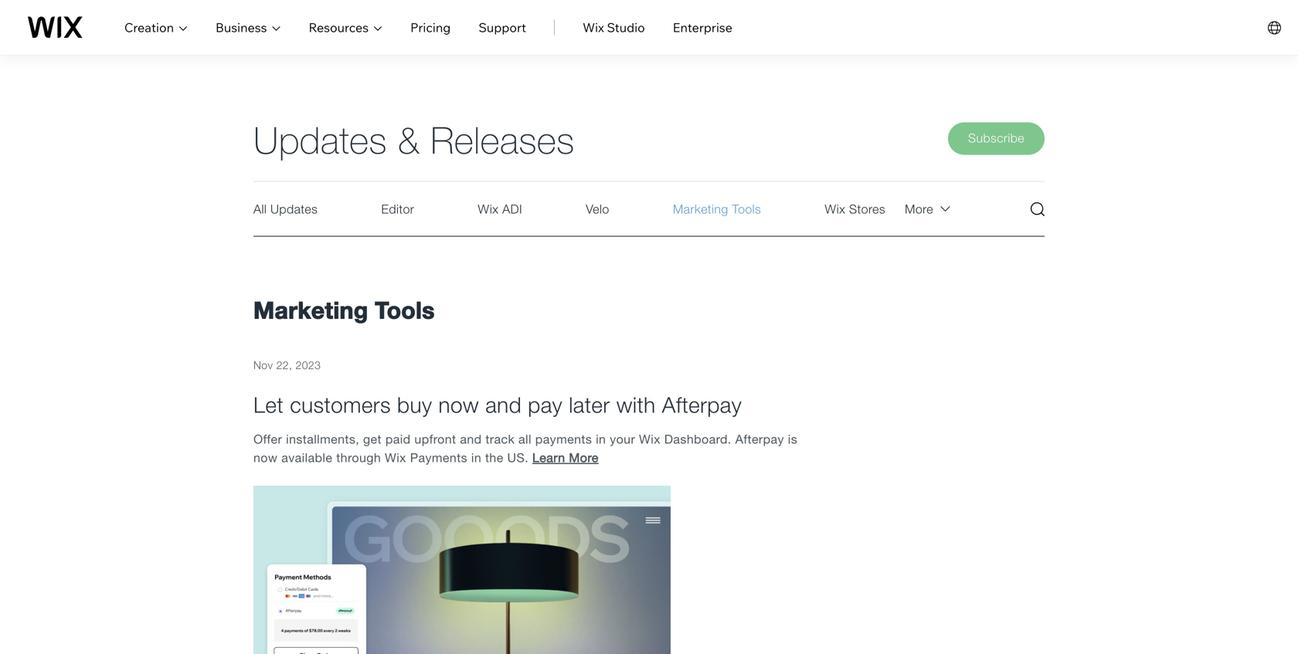 Task type: vqa. For each thing, say whether or not it's contained in the screenshot.
Afterpay within Offer installments, get paid upfront and track all payments in your Wix Dashboard. Afterpay is now available through Wix Payments in the US.
yes



Task type: locate. For each thing, give the bounding box(es) containing it.
pay
[[528, 392, 563, 418]]

support
[[479, 20, 527, 35]]

afterpay
[[662, 392, 742, 418], [736, 433, 785, 447]]

1 vertical spatial and
[[460, 433, 482, 447]]

let customers buy now and pay later with afterpay
[[254, 392, 742, 418]]

1 vertical spatial afterpay
[[736, 433, 785, 447]]

1 vertical spatial tools
[[375, 296, 435, 324]]

now down "offer"
[[254, 451, 278, 466]]

wix left 'stores'
[[825, 202, 846, 217]]

afterpay up dashboard.
[[662, 392, 742, 418]]

updates right all
[[271, 202, 318, 217]]

1 horizontal spatial marketing
[[673, 202, 729, 217]]

wix down the paid
[[385, 451, 407, 466]]

all
[[519, 433, 532, 447]]

0 vertical spatial marketing tools
[[673, 202, 762, 217]]

learn more link
[[533, 451, 599, 466]]

the
[[486, 451, 504, 466]]

more down 'payments'
[[569, 451, 599, 466]]

in
[[596, 433, 606, 447], [472, 451, 482, 466]]

now up the upfront
[[439, 392, 479, 418]]

0 vertical spatial afterpay
[[662, 392, 742, 418]]

and up track
[[486, 392, 522, 418]]

wix left studio
[[583, 20, 605, 35]]

payments
[[536, 433, 592, 447]]

is
[[788, 433, 798, 447]]

wix adi link
[[478, 202, 523, 217]]

releases
[[431, 119, 575, 162]]

wix studio
[[583, 20, 645, 35]]

0 horizontal spatial now
[[254, 451, 278, 466]]

subscribe button
[[949, 123, 1045, 155]]

more
[[905, 202, 934, 217], [569, 451, 599, 466]]

0 vertical spatial tools
[[733, 202, 762, 217]]

0 vertical spatial in
[[596, 433, 606, 447]]

1 horizontal spatial more
[[905, 202, 934, 217]]

wix
[[583, 20, 605, 35], [478, 202, 499, 217], [825, 202, 846, 217], [639, 433, 661, 447], [385, 451, 407, 466]]

creation button
[[124, 18, 188, 37]]

0 horizontal spatial tools
[[375, 296, 435, 324]]

wix stores
[[825, 202, 886, 217]]

1 vertical spatial now
[[254, 451, 278, 466]]

buy
[[397, 392, 432, 418]]

tools
[[733, 202, 762, 217], [375, 296, 435, 324]]

0 horizontal spatial in
[[472, 451, 482, 466]]

editor link
[[382, 202, 415, 217]]

1 horizontal spatial now
[[439, 392, 479, 418]]

subscribe
[[969, 131, 1025, 145]]

1 horizontal spatial in
[[596, 433, 606, 447]]

afterpay left the is
[[736, 433, 785, 447]]

0 horizontal spatial and
[[460, 433, 482, 447]]

and inside offer installments, get paid upfront and track all payments in your wix dashboard. afterpay is now available through wix payments in the us.
[[460, 433, 482, 447]]

2023
[[296, 359, 321, 372]]

now
[[439, 392, 479, 418], [254, 451, 278, 466]]

support link
[[479, 18, 527, 37]]

dashboard.
[[665, 433, 732, 447]]

customers
[[290, 392, 391, 418]]

your
[[610, 433, 636, 447]]

1 vertical spatial marketing
[[254, 296, 368, 324]]

later
[[569, 392, 611, 418]]

offer
[[254, 433, 282, 447]]

in left the
[[472, 451, 482, 466]]

editor
[[382, 202, 415, 217]]

and left track
[[460, 433, 482, 447]]

enterprise
[[673, 20, 733, 35]]

more right 'stores'
[[905, 202, 934, 217]]

1 vertical spatial updates
[[271, 202, 318, 217]]

updates & releases
[[254, 119, 575, 162]]

marketing tools
[[673, 202, 762, 217], [254, 296, 435, 324]]

1 horizontal spatial and
[[486, 392, 522, 418]]

learn
[[533, 451, 566, 466]]

velo
[[586, 202, 610, 217]]

1 vertical spatial more
[[569, 451, 599, 466]]

0 vertical spatial more
[[905, 202, 934, 217]]

wix right your
[[639, 433, 661, 447]]

upfront
[[415, 433, 457, 447]]

wix adi
[[478, 202, 523, 217]]

payments
[[410, 451, 468, 466]]

1 horizontal spatial tools
[[733, 202, 762, 217]]

wix left adi in the left top of the page
[[478, 202, 499, 217]]

marketing
[[673, 202, 729, 217], [254, 296, 368, 324]]

adi
[[503, 202, 523, 217]]

0 vertical spatial marketing
[[673, 202, 729, 217]]

in left your
[[596, 433, 606, 447]]

1 vertical spatial marketing tools
[[254, 296, 435, 324]]

learn more
[[533, 451, 599, 466]]

1 horizontal spatial marketing tools
[[673, 202, 762, 217]]

updates up all updates link in the top left of the page
[[254, 119, 387, 162]]

business
[[216, 20, 267, 35]]

0 vertical spatial and
[[486, 392, 522, 418]]

wix for wix adi
[[478, 202, 499, 217]]

0 horizontal spatial marketing tools
[[254, 296, 435, 324]]

marketing tools link
[[673, 202, 762, 217]]

updates
[[254, 119, 387, 162], [271, 202, 318, 217]]

stores
[[850, 202, 886, 217]]

and
[[486, 392, 522, 418], [460, 433, 482, 447]]



Task type: describe. For each thing, give the bounding box(es) containing it.
0 horizontal spatial marketing
[[254, 296, 368, 324]]

afterpay inside offer installments, get paid upfront and track all payments in your wix dashboard. afterpay is now available through wix payments in the us.
[[736, 433, 785, 447]]

velo link
[[586, 202, 610, 217]]

&
[[398, 119, 420, 162]]

wix stores link
[[825, 202, 886, 217]]

all updates link
[[254, 202, 318, 217]]

wix for wix studio
[[583, 20, 605, 35]]

22,
[[277, 359, 292, 372]]

us.
[[508, 451, 529, 466]]

with
[[617, 392, 656, 418]]

available
[[282, 451, 333, 466]]

all updates
[[254, 202, 318, 217]]

pricing link
[[411, 18, 451, 37]]

all
[[254, 202, 267, 217]]

enterprise link
[[673, 18, 733, 37]]

more link
[[905, 202, 934, 217]]

paid
[[386, 433, 411, 447]]

get
[[363, 433, 382, 447]]

wix studio link
[[583, 18, 645, 37]]

offer installments, get paid upfront and track all payments in your wix dashboard. afterpay is now available through wix payments in the us.
[[254, 433, 798, 466]]

1 vertical spatial in
[[472, 451, 482, 466]]

track
[[486, 433, 515, 447]]

0 horizontal spatial more
[[569, 451, 599, 466]]

installments,
[[286, 433, 360, 447]]

let
[[254, 392, 284, 418]]

resources button
[[309, 18, 383, 37]]

language selector, english selected image
[[1266, 18, 1285, 37]]

nov
[[254, 359, 273, 372]]

business button
[[216, 18, 281, 37]]

creation
[[124, 20, 174, 35]]

0 vertical spatial updates
[[254, 119, 387, 162]]

through
[[337, 451, 381, 466]]

resources
[[309, 20, 369, 35]]

studio
[[607, 20, 645, 35]]

pricing
[[411, 20, 451, 35]]

nov 22, 2023
[[254, 359, 321, 372]]

wix for wix stores
[[825, 202, 846, 217]]

now inside offer installments, get paid upfront and track all payments in your wix dashboard. afterpay is now available through wix payments in the us.
[[254, 451, 278, 466]]

0 vertical spatial now
[[439, 392, 479, 418]]



